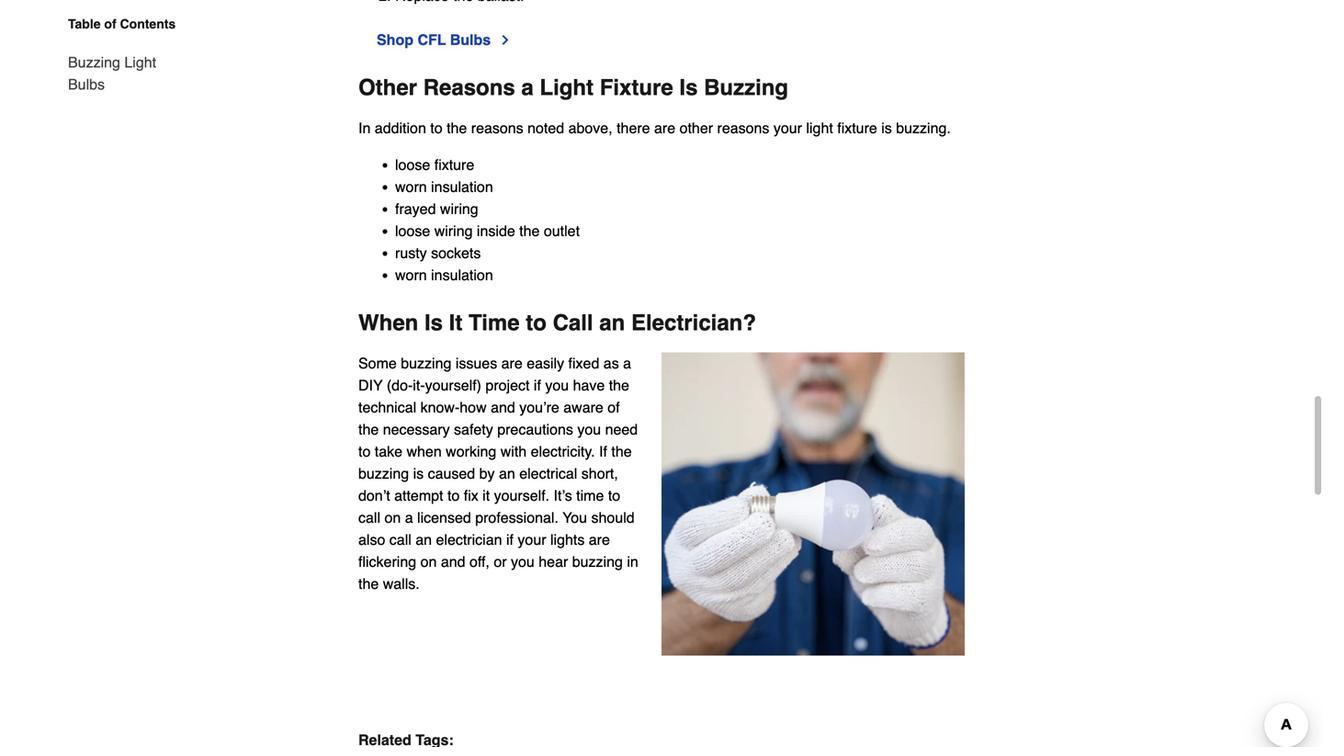 Task type: vqa. For each thing, say whether or not it's contained in the screenshot.
top Bulbs
yes



Task type: locate. For each thing, give the bounding box(es) containing it.
the down as
[[609, 377, 629, 394]]

a
[[521, 75, 534, 100], [623, 355, 631, 372], [405, 509, 413, 526]]

light up noted
[[540, 75, 594, 100]]

0 vertical spatial are
[[654, 120, 676, 137]]

buzzing left in
[[572, 553, 623, 570]]

1 vertical spatial is
[[413, 465, 424, 482]]

and down project
[[491, 399, 515, 416]]

walls.
[[383, 575, 420, 592]]

0 horizontal spatial your
[[518, 531, 546, 548]]

wiring
[[440, 200, 479, 218], [434, 223, 473, 240]]

1 vertical spatial of
[[608, 399, 620, 416]]

2 horizontal spatial are
[[654, 120, 676, 137]]

table of contents element
[[53, 15, 191, 96]]

are left other
[[654, 120, 676, 137]]

are up project
[[501, 355, 523, 372]]

1 vertical spatial buzzing
[[704, 75, 789, 100]]

table
[[68, 17, 101, 31]]

0 vertical spatial worn
[[395, 178, 427, 195]]

reasons
[[471, 120, 524, 137], [717, 120, 770, 137]]

call
[[553, 310, 593, 336]]

1 horizontal spatial are
[[589, 531, 610, 548]]

0 horizontal spatial buzzing
[[68, 54, 120, 71]]

lights
[[550, 531, 585, 548]]

call up also
[[358, 509, 380, 526]]

fixture up frayed on the top
[[434, 156, 474, 173]]

2 insulation from the top
[[431, 267, 493, 284]]

yourself)
[[425, 377, 482, 394]]

1 vertical spatial fixture
[[434, 156, 474, 173]]

0 vertical spatial buzzing
[[401, 355, 452, 372]]

the
[[447, 120, 467, 137], [519, 223, 540, 240], [609, 377, 629, 394], [358, 421, 379, 438], [611, 443, 632, 460], [358, 575, 379, 592]]

flickering
[[358, 553, 416, 570]]

is up other
[[680, 75, 698, 100]]

1 horizontal spatial an
[[499, 465, 515, 482]]

bulbs for buzzing light bulbs
[[68, 76, 105, 93]]

call
[[358, 509, 380, 526], [389, 531, 412, 548]]

when
[[358, 310, 418, 336]]

when is it time to call an electrician?
[[358, 310, 756, 336]]

if
[[534, 377, 541, 394], [506, 531, 514, 548]]

the down technical
[[358, 421, 379, 438]]

2 horizontal spatial you
[[577, 421, 601, 438]]

of
[[104, 17, 116, 31], [608, 399, 620, 416]]

1 vertical spatial wiring
[[434, 223, 473, 240]]

1 horizontal spatial your
[[774, 120, 802, 137]]

worn
[[395, 178, 427, 195], [395, 267, 427, 284]]

2 vertical spatial buzzing
[[572, 553, 623, 570]]

an right call
[[599, 310, 625, 336]]

buzzing
[[401, 355, 452, 372], [358, 465, 409, 482], [572, 553, 623, 570]]

on down don't
[[385, 509, 401, 526]]

2 horizontal spatial an
[[599, 310, 625, 336]]

to up should
[[608, 487, 620, 504]]

or
[[494, 553, 507, 570]]

to
[[430, 120, 443, 137], [526, 310, 547, 336], [358, 443, 371, 460], [448, 487, 460, 504], [608, 487, 620, 504]]

reasons right other
[[717, 120, 770, 137]]

worn up frayed on the top
[[395, 178, 427, 195]]

1 horizontal spatial if
[[534, 377, 541, 394]]

0 vertical spatial light
[[124, 54, 156, 71]]

0 horizontal spatial is
[[425, 310, 443, 336]]

some buzzing issues are easily fixed as a diy (do-it-yourself) project if you have the technical know-how and you're aware of the necessary safety precautions you need to take when working with electricity. if the buzzing is caused by an electrical short, don't attempt to fix it yourself. it's time to call on a licensed professional. you should also call an electrician if your lights are flickering on and off, or you hear buzzing in the walls.
[[358, 355, 639, 592]]

0 vertical spatial is
[[882, 120, 892, 137]]

2 vertical spatial are
[[589, 531, 610, 548]]

shop cfl bulbs link
[[377, 29, 513, 51]]

1 vertical spatial insulation
[[431, 267, 493, 284]]

2 reasons from the left
[[717, 120, 770, 137]]

is
[[680, 75, 698, 100], [425, 310, 443, 336]]

fixture
[[600, 75, 673, 100]]

you down easily
[[545, 377, 569, 394]]

safety
[[454, 421, 493, 438]]

2 horizontal spatial a
[[623, 355, 631, 372]]

wiring up inside
[[440, 200, 479, 218]]

addition
[[375, 120, 426, 137]]

1 horizontal spatial call
[[389, 531, 412, 548]]

light down contents
[[124, 54, 156, 71]]

you
[[545, 377, 569, 394], [577, 421, 601, 438], [511, 553, 535, 570]]

is up attempt on the bottom left
[[413, 465, 424, 482]]

caused
[[428, 465, 475, 482]]

when
[[407, 443, 442, 460]]

the down reasons
[[447, 120, 467, 137]]

0 horizontal spatial on
[[385, 509, 401, 526]]

also
[[358, 531, 385, 548]]

insulation down sockets
[[431, 267, 493, 284]]

know-
[[421, 399, 460, 416]]

the right the if
[[611, 443, 632, 460]]

and left off,
[[441, 553, 466, 570]]

inside
[[477, 223, 515, 240]]

outlet
[[544, 223, 580, 240]]

0 vertical spatial bulbs
[[450, 31, 491, 48]]

bulbs down table
[[68, 76, 105, 93]]

of up need on the left
[[608, 399, 620, 416]]

you right or
[[511, 553, 535, 570]]

loose up rusty
[[395, 223, 430, 240]]

is left buzzing.
[[882, 120, 892, 137]]

are
[[654, 120, 676, 137], [501, 355, 523, 372], [589, 531, 610, 548]]

1 vertical spatial call
[[389, 531, 412, 548]]

0 horizontal spatial and
[[441, 553, 466, 570]]

your left the light
[[774, 120, 802, 137]]

other reasons a light fixture is buzzing
[[358, 75, 789, 100]]

1 vertical spatial and
[[441, 553, 466, 570]]

0 horizontal spatial fixture
[[434, 156, 474, 173]]

2 loose from the top
[[395, 223, 430, 240]]

1 horizontal spatial a
[[521, 75, 534, 100]]

if down professional.
[[506, 531, 514, 548]]

bulbs left chevron right image
[[450, 31, 491, 48]]

there
[[617, 120, 650, 137]]

0 vertical spatial on
[[385, 509, 401, 526]]

call up flickering
[[389, 531, 412, 548]]

an
[[599, 310, 625, 336], [499, 465, 515, 482], [416, 531, 432, 548]]

0 vertical spatial insulation
[[431, 178, 493, 195]]

1 vertical spatial loose
[[395, 223, 430, 240]]

in
[[358, 120, 371, 137]]

1 vertical spatial are
[[501, 355, 523, 372]]

insulation up frayed on the top
[[431, 178, 493, 195]]

shop cfl bulbs
[[377, 31, 491, 48]]

how
[[460, 399, 487, 416]]

1 horizontal spatial and
[[491, 399, 515, 416]]

0 horizontal spatial light
[[124, 54, 156, 71]]

loose
[[395, 156, 430, 173], [395, 223, 430, 240]]

cfl
[[418, 31, 446, 48]]

0 vertical spatial is
[[680, 75, 698, 100]]

reasons left noted
[[471, 120, 524, 137]]

0 horizontal spatial an
[[416, 531, 432, 548]]

are down should
[[589, 531, 610, 548]]

licensed
[[417, 509, 471, 526]]

you're
[[519, 399, 559, 416]]

0 vertical spatial if
[[534, 377, 541, 394]]

buzzing light bulbs link
[[68, 40, 191, 96]]

sockets
[[431, 245, 481, 262]]

2 vertical spatial a
[[405, 509, 413, 526]]

your down professional.
[[518, 531, 546, 548]]

1 horizontal spatial bulbs
[[450, 31, 491, 48]]

necessary
[[383, 421, 450, 438]]

short,
[[582, 465, 618, 482]]

if up you're at the left of the page
[[534, 377, 541, 394]]

1 horizontal spatial on
[[421, 553, 437, 570]]

a man wearing a blue shirt and white gloves holding an led light bulb. image
[[662, 353, 965, 656]]

0 horizontal spatial bulbs
[[68, 76, 105, 93]]

1 horizontal spatial buzzing
[[704, 75, 789, 100]]

0 vertical spatial wiring
[[440, 200, 479, 218]]

precautions
[[497, 421, 573, 438]]

1 vertical spatial your
[[518, 531, 546, 548]]

buzzing light bulbs
[[68, 54, 156, 93]]

1 vertical spatial you
[[577, 421, 601, 438]]

loose down 'addition'
[[395, 156, 430, 173]]

0 vertical spatial buzzing
[[68, 54, 120, 71]]

an right by
[[499, 465, 515, 482]]

loose fixture worn insulation frayed wiring loose wiring inside the outlet rusty sockets worn insulation
[[395, 156, 580, 284]]

on right flickering
[[421, 553, 437, 570]]

0 horizontal spatial reasons
[[471, 120, 524, 137]]

1 vertical spatial bulbs
[[68, 76, 105, 93]]

is inside some buzzing issues are easily fixed as a diy (do-it-yourself) project if you have the technical know-how and you're aware of the necessary safety precautions you need to take when working with electricity. if the buzzing is caused by an electrical short, don't attempt to fix it yourself. it's time to call on a licensed professional. you should also call an electrician if your lights are flickering on and off, or you hear buzzing in the walls.
[[413, 465, 424, 482]]

project
[[486, 377, 530, 394]]

buzzing
[[68, 54, 120, 71], [704, 75, 789, 100]]

is
[[882, 120, 892, 137], [413, 465, 424, 482]]

1 horizontal spatial of
[[608, 399, 620, 416]]

fixture right the light
[[837, 120, 877, 137]]

0 horizontal spatial is
[[413, 465, 424, 482]]

you down aware
[[577, 421, 601, 438]]

an down licensed
[[416, 531, 432, 548]]

the left outlet
[[519, 223, 540, 240]]

fixture
[[837, 120, 877, 137], [434, 156, 474, 173]]

wiring up sockets
[[434, 223, 473, 240]]

1 horizontal spatial light
[[540, 75, 594, 100]]

if
[[599, 443, 607, 460]]

1 vertical spatial is
[[425, 310, 443, 336]]

0 vertical spatial call
[[358, 509, 380, 526]]

buzzing up other
[[704, 75, 789, 100]]

fixture inside loose fixture worn insulation frayed wiring loose wiring inside the outlet rusty sockets worn insulation
[[434, 156, 474, 173]]

in
[[627, 553, 639, 570]]

a down attempt on the bottom left
[[405, 509, 413, 526]]

1 reasons from the left
[[471, 120, 524, 137]]

and
[[491, 399, 515, 416], [441, 553, 466, 570]]

1 insulation from the top
[[431, 178, 493, 195]]

buzzing down take
[[358, 465, 409, 482]]

other
[[680, 120, 713, 137]]

a up noted
[[521, 75, 534, 100]]

0 vertical spatial fixture
[[837, 120, 877, 137]]

0 horizontal spatial if
[[506, 531, 514, 548]]

1 horizontal spatial is
[[680, 75, 698, 100]]

buzzing down table
[[68, 54, 120, 71]]

insulation
[[431, 178, 493, 195], [431, 267, 493, 284]]

0 vertical spatial loose
[[395, 156, 430, 173]]

of right table
[[104, 17, 116, 31]]

it-
[[413, 377, 425, 394]]

0 vertical spatial of
[[104, 17, 116, 31]]

bulbs inside the buzzing light bulbs
[[68, 76, 105, 93]]

1 vertical spatial worn
[[395, 267, 427, 284]]

buzzing up it-
[[401, 355, 452, 372]]

worn down rusty
[[395, 267, 427, 284]]

easily
[[527, 355, 564, 372]]

2 vertical spatial you
[[511, 553, 535, 570]]

is left it
[[425, 310, 443, 336]]

working
[[446, 443, 497, 460]]

0 vertical spatial you
[[545, 377, 569, 394]]

a right as
[[623, 355, 631, 372]]

0 horizontal spatial a
[[405, 509, 413, 526]]

1 vertical spatial buzzing
[[358, 465, 409, 482]]

on
[[385, 509, 401, 526], [421, 553, 437, 570]]

need
[[605, 421, 638, 438]]

1 horizontal spatial reasons
[[717, 120, 770, 137]]

1 vertical spatial a
[[623, 355, 631, 372]]

0 vertical spatial a
[[521, 75, 534, 100]]

chevron right image
[[498, 33, 513, 47]]

1 vertical spatial if
[[506, 531, 514, 548]]



Task type: describe. For each thing, give the bounding box(es) containing it.
2 worn from the top
[[395, 267, 427, 284]]

aware
[[564, 399, 604, 416]]

1 vertical spatial light
[[540, 75, 594, 100]]

fix
[[464, 487, 479, 504]]

issues
[[456, 355, 497, 372]]

0 horizontal spatial of
[[104, 17, 116, 31]]

it
[[449, 310, 463, 336]]

the inside loose fixture worn insulation frayed wiring loose wiring inside the outlet rusty sockets worn insulation
[[519, 223, 540, 240]]

0 horizontal spatial call
[[358, 509, 380, 526]]

0 vertical spatial an
[[599, 310, 625, 336]]

you
[[563, 509, 587, 526]]

in addition to the reasons noted above, there are other reasons your light fixture is buzzing.
[[358, 120, 951, 137]]

0 horizontal spatial you
[[511, 553, 535, 570]]

1 loose from the top
[[395, 156, 430, 173]]

take
[[375, 443, 403, 460]]

1 horizontal spatial is
[[882, 120, 892, 137]]

don't
[[358, 487, 390, 504]]

should
[[591, 509, 635, 526]]

professional.
[[475, 509, 559, 526]]

to left take
[[358, 443, 371, 460]]

time
[[576, 487, 604, 504]]

electrician?
[[631, 310, 756, 336]]

your inside some buzzing issues are easily fixed as a diy (do-it-yourself) project if you have the technical know-how and you're aware of the necessary safety precautions you need to take when working with electricity. if the buzzing is caused by an electrical short, don't attempt to fix it yourself. it's time to call on a licensed professional. you should also call an electrician if your lights are flickering on and off, or you hear buzzing in the walls.
[[518, 531, 546, 548]]

technical
[[358, 399, 416, 416]]

1 horizontal spatial fixture
[[837, 120, 877, 137]]

contents
[[120, 17, 176, 31]]

it's
[[554, 487, 572, 504]]

0 vertical spatial and
[[491, 399, 515, 416]]

reasons
[[423, 75, 515, 100]]

attempt
[[394, 487, 443, 504]]

2 vertical spatial an
[[416, 531, 432, 548]]

above,
[[569, 120, 613, 137]]

frayed
[[395, 200, 436, 218]]

noted
[[528, 120, 564, 137]]

shop
[[377, 31, 414, 48]]

other
[[358, 75, 417, 100]]

the down flickering
[[358, 575, 379, 592]]

rusty
[[395, 245, 427, 262]]

0 vertical spatial your
[[774, 120, 802, 137]]

fixed
[[568, 355, 600, 372]]

light inside the buzzing light bulbs
[[124, 54, 156, 71]]

to left call
[[526, 310, 547, 336]]

buzzing inside the buzzing light bulbs
[[68, 54, 120, 71]]

hear
[[539, 553, 568, 570]]

off,
[[470, 553, 490, 570]]

some
[[358, 355, 397, 372]]

to left fix
[[448, 487, 460, 504]]

to right 'addition'
[[430, 120, 443, 137]]

have
[[573, 377, 605, 394]]

0 horizontal spatial are
[[501, 355, 523, 372]]

1 horizontal spatial you
[[545, 377, 569, 394]]

with
[[501, 443, 527, 460]]

diy
[[358, 377, 383, 394]]

bulbs for shop cfl bulbs
[[450, 31, 491, 48]]

yourself.
[[494, 487, 550, 504]]

(do-
[[387, 377, 413, 394]]

electrician
[[436, 531, 502, 548]]

1 vertical spatial on
[[421, 553, 437, 570]]

1 vertical spatial an
[[499, 465, 515, 482]]

of inside some buzzing issues are easily fixed as a diy (do-it-yourself) project if you have the technical know-how and you're aware of the necessary safety precautions you need to take when working with electricity. if the buzzing is caused by an electrical short, don't attempt to fix it yourself. it's time to call on a licensed professional. you should also call an electrician if your lights are flickering on and off, or you hear buzzing in the walls.
[[608, 399, 620, 416]]

by
[[479, 465, 495, 482]]

buzzing.
[[896, 120, 951, 137]]

as
[[604, 355, 619, 372]]

time
[[469, 310, 520, 336]]

it
[[483, 487, 490, 504]]

light
[[806, 120, 833, 137]]

electricity.
[[531, 443, 595, 460]]

1 worn from the top
[[395, 178, 427, 195]]

electrical
[[519, 465, 577, 482]]

table of contents
[[68, 17, 176, 31]]



